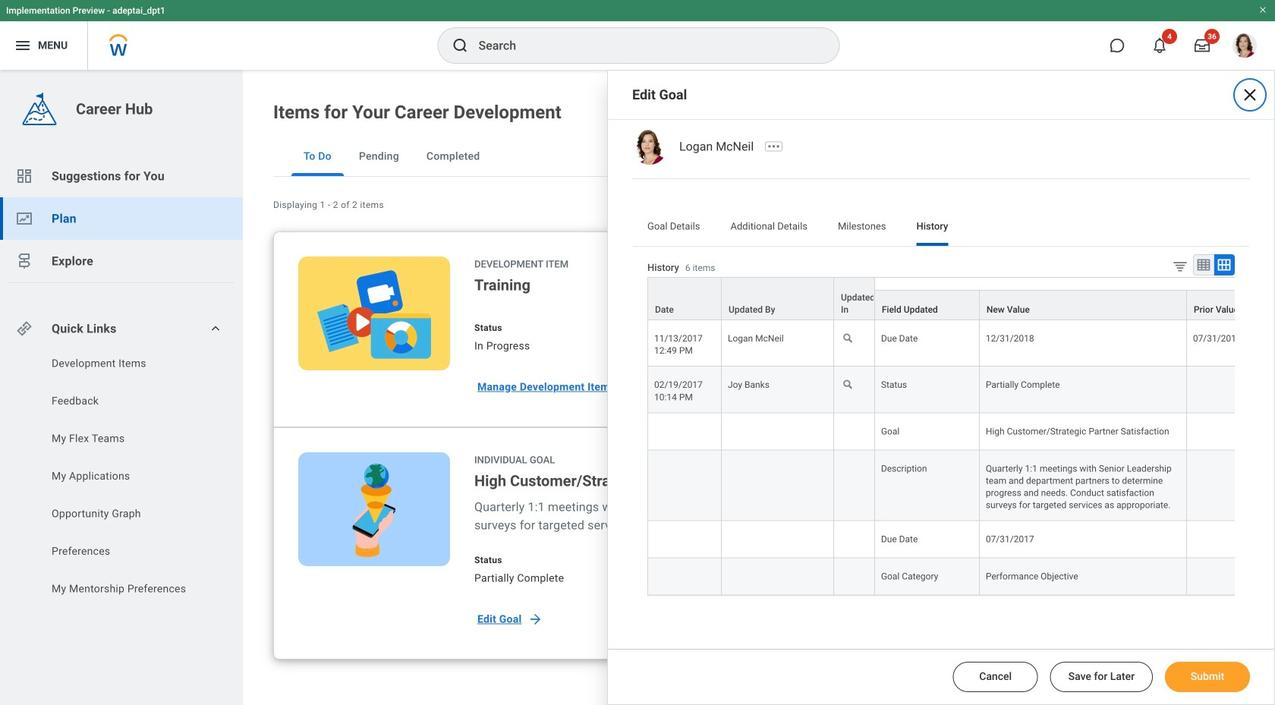 Task type: vqa. For each thing, say whether or not it's contained in the screenshot.
Workers
no



Task type: locate. For each thing, give the bounding box(es) containing it.
1 vertical spatial list
[[0, 356, 243, 601]]

2 list from the top
[[0, 356, 243, 601]]

0 vertical spatial logan mcneil element
[[679, 139, 763, 154]]

banner
[[0, 0, 1275, 70]]

logan mcneil element up the joy banks element
[[728, 330, 784, 344]]

table image
[[1196, 257, 1212, 273]]

cell
[[1187, 367, 1275, 413], [648, 413, 722, 450], [722, 413, 834, 450], [834, 413, 875, 450], [1187, 413, 1275, 450], [648, 450, 722, 521], [722, 450, 834, 521], [834, 450, 875, 521], [1187, 450, 1275, 521], [648, 521, 722, 558], [722, 521, 834, 558], [834, 521, 875, 558], [1187, 521, 1275, 558], [648, 558, 722, 596], [722, 558, 834, 596], [834, 558, 875, 596], [1187, 558, 1275, 596]]

select to filter grid data image
[[1172, 258, 1189, 274]]

close environment banner image
[[1259, 5, 1268, 14]]

x image
[[1241, 86, 1259, 104]]

1 vertical spatial logan mcneil element
[[728, 330, 784, 344]]

row
[[648, 277, 1275, 321], [648, 290, 1275, 320], [648, 320, 1275, 367], [648, 367, 1275, 413], [648, 413, 1275, 450], [648, 450, 1275, 521], [648, 521, 1275, 558], [648, 558, 1275, 596]]

search image
[[451, 36, 470, 55]]

0 vertical spatial list
[[0, 155, 243, 282]]

logan mcneil element
[[679, 139, 763, 154], [728, 330, 784, 344]]

performance objective element
[[986, 568, 1078, 582]]

inbox large image
[[1195, 38, 1210, 53]]

2 column header from the left
[[722, 277, 834, 321]]

list
[[0, 155, 243, 282], [0, 356, 243, 601]]

1 vertical spatial tab list
[[632, 210, 1250, 246]]

2 row from the top
[[648, 290, 1275, 320]]

tab list
[[273, 137, 1245, 177], [632, 210, 1250, 246]]

column header
[[648, 277, 722, 321], [722, 277, 834, 321]]

1 column header from the left
[[648, 277, 722, 321]]

6 row from the top
[[648, 450, 1275, 521]]

4 row from the top
[[648, 367, 1275, 413]]

dialog
[[607, 70, 1275, 705]]

3 row from the top
[[648, 320, 1275, 367]]

1 row from the top
[[648, 277, 1275, 321]]

toolbar
[[1161, 254, 1235, 277]]

expand table image
[[1217, 257, 1232, 273]]

logan mcneil element right employee's photo (logan mcneil)
[[679, 139, 763, 154]]



Task type: describe. For each thing, give the bounding box(es) containing it.
notifications large image
[[1152, 38, 1168, 53]]

0 vertical spatial tab list
[[273, 137, 1245, 177]]

onboarding home image
[[15, 210, 33, 228]]

profile logan mcneil element
[[1224, 29, 1266, 62]]

dashboard image
[[15, 167, 33, 185]]

8 row from the top
[[648, 558, 1275, 596]]

timeline milestone image
[[15, 252, 33, 270]]

joy banks element
[[728, 377, 770, 390]]

1 list from the top
[[0, 155, 243, 282]]

5 row from the top
[[648, 413, 1275, 450]]

action bar region
[[929, 650, 1275, 692]]

employee's photo (logan mcneil) image
[[632, 130, 667, 165]]

arrow right image
[[528, 612, 543, 627]]

7 row from the top
[[648, 521, 1275, 558]]



